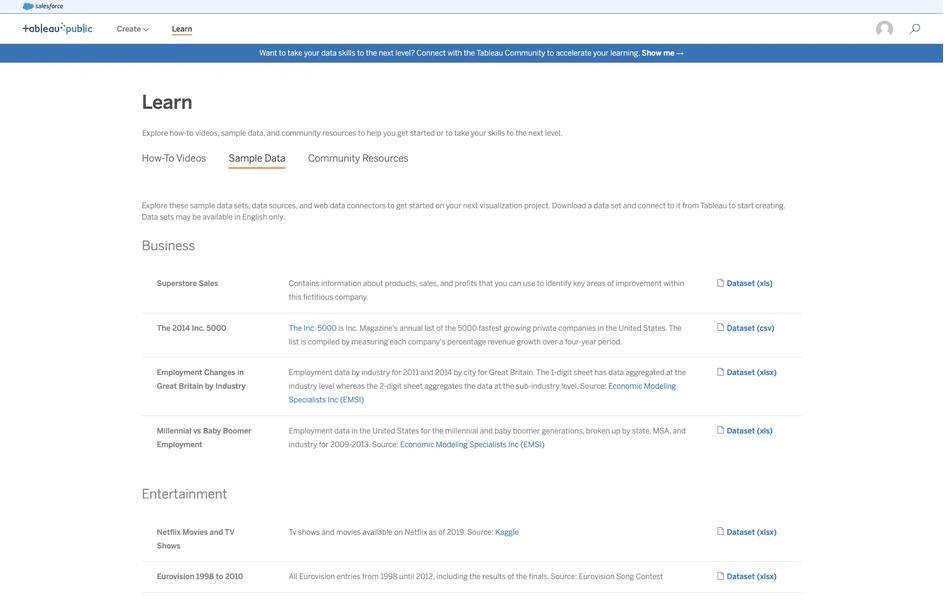 Task type: vqa. For each thing, say whether or not it's contained in the screenshot.
friend
no



Task type: describe. For each thing, give the bounding box(es) containing it.
project.
[[525, 201, 551, 210]]

city
[[464, 368, 476, 377]]

1 horizontal spatial list
[[425, 324, 435, 333]]

me
[[664, 49, 675, 58]]

start
[[738, 201, 754, 210]]

resources
[[363, 153, 409, 164]]

is inc. magazine's annual list of the 5000 fastest growing private companies in the united states. the list is compiled by measuring each company's percentage revenue growth over a four-year period.
[[289, 324, 682, 346]]

1 vertical spatial from
[[363, 572, 379, 581]]

industry up 2-
[[362, 368, 390, 377]]

msa,
[[653, 427, 672, 435]]

get for to
[[397, 201, 408, 210]]

of inside contains information about products, sales, and profits that you can use to identify key areas of improvement within this fictitious company.
[[608, 279, 615, 288]]

all
[[289, 572, 298, 581]]

that
[[479, 279, 493, 288]]

sub-
[[516, 382, 532, 391]]

want to take your data skills to the next level? connect with the tableau community to accelerate your learning. show me →
[[259, 49, 684, 58]]

tv
[[225, 528, 235, 537]]

dataset for contains information about products, sales, and profits that you can use to identify key areas of improvement within this fictitious company.
[[727, 279, 756, 288]]

employment changes in great britain by industry
[[157, 368, 246, 391]]

sample inside explore these sample data sets, data sources, and web data connectors to get started on your next visualization project. download a data set and connect to it from tableau to start creating. data sets may be available in english only.
[[190, 201, 215, 210]]

dataset for all eurovision entries from 1998 until 2012, including the results of the finals. source: eurovision song contest
[[727, 572, 756, 581]]

) for employment data in the united states for the millennial and baby boomer generations, broken up by state, msa, and industry for 2009-2013. source:
[[770, 427, 773, 435]]

baby
[[203, 427, 221, 435]]

sales
[[199, 279, 218, 288]]

1 vertical spatial community
[[308, 153, 360, 164]]

in inside employment data in the united states for the millennial and baby boomer generations, broken up by state, msa, and industry for 2009-2013. source:
[[352, 427, 358, 435]]

business
[[142, 238, 195, 254]]

3 eurovision from the left
[[579, 572, 615, 581]]

superstore
[[157, 279, 197, 288]]

terry.turtle image
[[876, 20, 895, 39]]

data inside employment data in the united states for the millennial and baby boomer generations, broken up by state, msa, and industry for 2009-2013. source:
[[335, 427, 350, 435]]

specialists for source:
[[470, 440, 507, 449]]

in inside is inc. magazine's annual list of the 5000 fastest growing private companies in the united states. the list is compiled by measuring each company's percentage revenue growth over a four-year period.
[[598, 324, 604, 333]]

2 1998 from the left
[[381, 572, 398, 581]]

explore for explore these sample data sets, data sources, and web data connectors to get started on your next visualization project. download a data set and connect to it from tableau to start creating. data sets may be available in english only.
[[142, 201, 168, 210]]

can
[[509, 279, 522, 288]]

and left web
[[300, 201, 313, 210]]

and left baby
[[480, 427, 493, 435]]

0 vertical spatial is
[[339, 324, 344, 333]]

connectors
[[347, 201, 386, 210]]

and inside contains information about products, sales, and profits that you can use to identify key areas of improvement within this fictitious company.
[[441, 279, 453, 288]]

measuring
[[352, 337, 388, 346]]

1-
[[551, 368, 557, 377]]

industry down the 1-
[[532, 382, 560, 391]]

economic for 2009-
[[400, 440, 434, 449]]

1 horizontal spatial community
[[505, 49, 546, 58]]

1 vertical spatial next
[[529, 129, 544, 138]]

( for contains information about products, sales, and profits that you can use to identify key areas of improvement within this fictitious company.
[[757, 279, 760, 288]]

entertainment
[[142, 487, 227, 502]]

csv
[[760, 324, 772, 333]]

britain.
[[510, 368, 535, 377]]

millennial vs baby boomer employment
[[157, 427, 252, 449]]

industry left the 'level'
[[289, 382, 317, 391]]

to inside contains information about products, sales, and profits that you can use to identify key areas of improvement within this fictitious company.
[[537, 279, 544, 288]]

growth
[[517, 337, 541, 346]]

2-
[[380, 382, 387, 391]]

in inside explore these sample data sets, data sources, and web data connectors to get started on your next visualization project. download a data set and connect to it from tableau to start creating. data sets may be available in english only.
[[235, 213, 241, 221]]

sample
[[229, 153, 263, 164]]

2012,
[[416, 572, 435, 581]]

modeling for the
[[645, 382, 676, 391]]

employment for employment data by industry for 2011 and 2014 by city for great britain. the 1-digit sheet has data aggregated at the industry level whereas the 2-digit sheet aggregates the data at the sub-industry level. source:
[[289, 368, 333, 377]]

aggregates
[[425, 382, 463, 391]]

dataset ( xls ) for employment data in the united states for the millennial and baby boomer generations, broken up by state, msa, and industry for 2009-2013. source:
[[727, 427, 773, 435]]

year
[[582, 337, 597, 346]]

creating.
[[756, 201, 786, 210]]

on inside explore these sample data sets, data sources, and web data connectors to get started on your next visualization project. download a data set and connect to it from tableau to start creating. data sets may be available in english only.
[[436, 201, 445, 210]]

sales,
[[420, 279, 439, 288]]

inc for level
[[328, 396, 338, 404]]

0 vertical spatial take
[[288, 49, 303, 58]]

0 vertical spatial sheet
[[574, 368, 593, 377]]

and right set
[[624, 201, 637, 210]]

dataset ( csv )
[[727, 324, 775, 333]]

use
[[523, 279, 536, 288]]

dataset ( xlsx ) for employment data by industry for 2011 and 2014 by city for great britain. the 1-digit sheet has data aggregated at the industry level whereas the 2-digit sheet aggregates the data at the sub-industry level. source:
[[727, 368, 777, 377]]

four-
[[565, 337, 582, 346]]

1 vertical spatial take
[[455, 129, 470, 138]]

web
[[314, 201, 328, 210]]

level. inside employment data by industry for 2011 and 2014 by city for great britain. the 1-digit sheet has data aggregated at the industry level whereas the 2-digit sheet aggregates the data at the sub-industry level. source:
[[562, 382, 579, 391]]

the inc. 5000 link
[[289, 324, 337, 333]]

2014 inside employment data by industry for 2011 and 2014 by city for great britain. the 1-digit sheet has data aggregated at the industry level whereas the 2-digit sheet aggregates the data at the sub-industry level. source:
[[436, 368, 452, 377]]

boomer
[[513, 427, 541, 435]]

sources,
[[269, 201, 298, 210]]

2011
[[403, 368, 419, 377]]

from inside explore these sample data sets, data sources, and web data connectors to get started on your next visualization project. download a data set and connect to it from tableau to start creating. data sets may be available in english only.
[[683, 201, 699, 210]]

dataset for employment data by industry for 2011 and 2014 by city for great britain. the 1-digit sheet has data aggregated at the industry level whereas the 2-digit sheet aggregates the data at the sub-industry level. source:
[[727, 368, 756, 377]]

finals.
[[529, 572, 549, 581]]

millennial
[[157, 427, 192, 435]]

or
[[437, 129, 444, 138]]

the 2014 inc. 5000
[[157, 324, 226, 333]]

how-to videos link
[[142, 146, 206, 172]]

1 horizontal spatial at
[[667, 368, 674, 377]]

xlsx for employment data by industry for 2011 and 2014 by city for great britain. the 1-digit sheet has data aggregated at the industry level whereas the 2-digit sheet aggregates the data at the sub-industry level. source:
[[760, 368, 774, 377]]

employment data in the united states for the millennial and baby boomer generations, broken up by state, msa, and industry for 2009-2013. source:
[[289, 427, 686, 449]]

( for all eurovision entries from 1998 until 2012, including the results of the finals. source: eurovision song contest
[[757, 572, 760, 581]]

0 horizontal spatial on
[[394, 528, 403, 537]]

economic modeling specialists inc (emsi) for city
[[289, 382, 676, 404]]

next inside explore these sample data sets, data sources, and web data connectors to get started on your next visualization project. download a data set and connect to it from tableau to start creating. data sets may be available in english only.
[[463, 201, 478, 210]]

by inside 'employment changes in great britain by industry'
[[205, 382, 214, 391]]

community resources link
[[308, 146, 409, 172]]

2 ( from the top
[[757, 324, 760, 333]]

community
[[282, 129, 321, 138]]

2019.
[[447, 528, 466, 537]]

of right as
[[439, 528, 446, 537]]

percentage
[[448, 337, 486, 346]]

about
[[363, 279, 383, 288]]

economic modeling specialists inc (emsi) for and
[[400, 440, 545, 449]]

data,
[[248, 129, 265, 138]]

the inc. 5000
[[289, 324, 337, 333]]

2 5000 from the left
[[318, 324, 337, 333]]

contains information about products, sales, and profits that you can use to identify key areas of improvement within this fictitious company.
[[289, 279, 685, 302]]

all eurovision entries from 1998 until 2012, including the results of the finals. source: eurovision song contest
[[289, 572, 663, 581]]

create
[[117, 25, 141, 33]]

xls for contains information about products, sales, and profits that you can use to identify key areas of improvement within this fictitious company.
[[760, 279, 770, 288]]

a inside explore these sample data sets, data sources, and web data connectors to get started on your next visualization project. download a data set and connect to it from tableau to start creating. data sets may be available in english only.
[[588, 201, 592, 210]]

and right msa,
[[673, 427, 686, 435]]

within
[[664, 279, 685, 288]]

0 horizontal spatial tableau
[[477, 49, 503, 58]]

0 horizontal spatial 2014
[[172, 324, 190, 333]]

growing
[[504, 324, 531, 333]]

contest
[[636, 572, 663, 581]]

source: right finals.
[[551, 572, 578, 581]]

salesforce logo image
[[23, 3, 63, 10]]

source: inside employment data in the united states for the millennial and baby boomer generations, broken up by state, msa, and industry for 2009-2013. source:
[[372, 440, 399, 449]]

boomer
[[223, 427, 252, 435]]

1 vertical spatial learn
[[142, 91, 193, 114]]

visualization
[[480, 201, 523, 210]]

netflix movies and tv shows
[[157, 528, 235, 550]]

0 vertical spatial learn
[[172, 25, 192, 33]]

private
[[533, 324, 557, 333]]

(emsi) for by
[[340, 396, 364, 404]]

how-to videos
[[142, 153, 206, 164]]

sample data
[[229, 153, 286, 164]]

it
[[677, 201, 681, 210]]

companies
[[559, 324, 597, 333]]

want
[[259, 49, 277, 58]]

industry inside employment data in the united states for the millennial and baby boomer generations, broken up by state, msa, and industry for 2009-2013. source:
[[289, 440, 317, 449]]

show
[[642, 49, 662, 58]]

period.
[[598, 337, 623, 346]]

2 dataset ( xlsx ) from the top
[[727, 528, 777, 537]]

source: inside employment data by industry for 2011 and 2014 by city for great britain. the 1-digit sheet has data aggregated at the industry level whereas the 2-digit sheet aggregates the data at the sub-industry level. source:
[[581, 382, 607, 391]]

improvement
[[616, 279, 662, 288]]

magazine's
[[360, 324, 398, 333]]

by inside is inc. magazine's annual list of the 5000 fastest growing private companies in the united states. the list is compiled by measuring each company's percentage revenue growth over a four-year period.
[[342, 337, 350, 346]]

1 vertical spatial list
[[289, 337, 299, 346]]

millennial
[[446, 427, 478, 435]]

inc. for the inc. 5000
[[304, 324, 316, 333]]

state,
[[633, 427, 652, 435]]

0 horizontal spatial is
[[301, 337, 306, 346]]

revenue
[[488, 337, 516, 346]]



Task type: locate. For each thing, give the bounding box(es) containing it.
level?
[[396, 49, 415, 58]]

the down "this"
[[289, 324, 302, 333]]

0 vertical spatial level.
[[546, 129, 563, 138]]

at right aggregated
[[667, 368, 674, 377]]

5 dataset from the top
[[727, 528, 756, 537]]

of
[[608, 279, 615, 288], [437, 324, 443, 333], [439, 528, 446, 537], [508, 572, 515, 581]]

inc down the 'level'
[[328, 396, 338, 404]]

1 horizontal spatial from
[[683, 201, 699, 210]]

0 horizontal spatial sample
[[190, 201, 215, 210]]

1 vertical spatial economic
[[400, 440, 434, 449]]

0 vertical spatial next
[[379, 49, 394, 58]]

netflix inside netflix movies and tv shows
[[157, 528, 181, 537]]

4 ( from the top
[[757, 427, 760, 435]]

1 xlsx from the top
[[760, 368, 774, 377]]

0 vertical spatial digit
[[557, 368, 572, 377]]

take right want
[[288, 49, 303, 58]]

get inside explore these sample data sets, data sources, and web data connectors to get started on your next visualization project. download a data set and connect to it from tableau to start creating. data sets may be available in english only.
[[397, 201, 408, 210]]

0 horizontal spatial data
[[142, 213, 158, 221]]

0 horizontal spatial eurovision
[[157, 572, 194, 581]]

2 xls from the top
[[760, 427, 770, 435]]

source: right 2019.
[[468, 528, 494, 537]]

0 horizontal spatial (emsi)
[[340, 396, 364, 404]]

data inside explore these sample data sets, data sources, and web data connectors to get started on your next visualization project. download a data set and connect to it from tableau to start creating. data sets may be available in english only.
[[142, 213, 158, 221]]

available inside explore these sample data sets, data sources, and web data connectors to get started on your next visualization project. download a data set and connect to it from tableau to start creating. data sets may be available in english only.
[[203, 213, 233, 221]]

inc. up compiled at bottom
[[304, 324, 316, 333]]

employment for employment changes in great britain by industry
[[157, 368, 202, 377]]

for
[[392, 368, 402, 377], [478, 368, 488, 377], [421, 427, 431, 435], [319, 440, 329, 449]]

5000 up compiled at bottom
[[318, 324, 337, 333]]

dataset ( xls )
[[727, 279, 773, 288], [727, 427, 773, 435]]

areas
[[587, 279, 606, 288]]

2 dataset from the top
[[727, 324, 756, 333]]

for left 2011
[[392, 368, 402, 377]]

economic modeling specialists inc (emsi) link for city
[[289, 382, 676, 404]]

(emsi) down boomer
[[521, 440, 545, 449]]

started inside explore these sample data sets, data sources, and web data connectors to get started on your next visualization project. download a data set and connect to it from tableau to start creating. data sets may be available in english only.
[[409, 201, 434, 210]]

1 horizontal spatial inc.
[[304, 324, 316, 333]]

2 vertical spatial next
[[463, 201, 478, 210]]

1 horizontal spatial sheet
[[574, 368, 593, 377]]

economic modeling specialists inc (emsi) down city
[[289, 382, 676, 404]]

of inside is inc. magazine's annual list of the 5000 fastest growing private companies in the united states. the list is compiled by measuring each company's percentage revenue growth over a four-year period.
[[437, 324, 443, 333]]

0 vertical spatial great
[[489, 368, 509, 377]]

0 horizontal spatial available
[[203, 213, 233, 221]]

) for all eurovision entries from 1998 until 2012, including the results of the finals. source: eurovision song contest
[[774, 572, 777, 581]]

data
[[265, 153, 286, 164], [142, 213, 158, 221]]

a right "download"
[[588, 201, 592, 210]]

products,
[[385, 279, 418, 288]]

(emsi) for millennial
[[521, 440, 545, 449]]

employment up britain
[[157, 368, 202, 377]]

3 xlsx from the top
[[760, 572, 774, 581]]

1 horizontal spatial is
[[339, 324, 344, 333]]

2 horizontal spatial next
[[529, 129, 544, 138]]

0 horizontal spatial list
[[289, 337, 299, 346]]

and inside employment data by industry for 2011 and 2014 by city for great britain. the 1-digit sheet has data aggregated at the industry level whereas the 2-digit sheet aggregates the data at the sub-industry level. source:
[[421, 368, 434, 377]]

may
[[176, 213, 191, 221]]

1 horizontal spatial tableau
[[701, 201, 728, 210]]

1 dataset ( xls ) from the top
[[727, 279, 773, 288]]

2 eurovision from the left
[[299, 572, 335, 581]]

and right 2011
[[421, 368, 434, 377]]

5000
[[207, 324, 226, 333], [318, 324, 337, 333], [458, 324, 477, 333]]

united left states
[[373, 427, 395, 435]]

movies
[[183, 528, 208, 537]]

1 dataset from the top
[[727, 279, 756, 288]]

1 vertical spatial get
[[397, 201, 408, 210]]

the inside is inc. magazine's annual list of the 5000 fastest growing private companies in the united states. the list is compiled by measuring each company's percentage revenue growth over a four-year period.
[[669, 324, 682, 333]]

community resources
[[308, 153, 409, 164]]

inc. down sales
[[192, 324, 205, 333]]

2 inc. from the left
[[304, 324, 316, 333]]

of right results
[[508, 572, 515, 581]]

4 dataset from the top
[[727, 427, 756, 435]]

1 vertical spatial you
[[495, 279, 508, 288]]

0 horizontal spatial 1998
[[196, 572, 214, 581]]

specialists down baby
[[470, 440, 507, 449]]

1 1998 from the left
[[196, 572, 214, 581]]

0 horizontal spatial inc
[[328, 396, 338, 404]]

1 dataset ( xlsx ) from the top
[[727, 368, 777, 377]]

2 xlsx from the top
[[760, 528, 774, 537]]

1 vertical spatial skills
[[488, 129, 505, 138]]

1 vertical spatial at
[[495, 382, 502, 391]]

information
[[321, 279, 362, 288]]

1 netflix from the left
[[157, 528, 181, 537]]

0 horizontal spatial skills
[[339, 49, 356, 58]]

download
[[552, 201, 587, 210]]

xls for employment data in the united states for the millennial and baby boomer generations, broken up by state, msa, and industry for 2009-2013. source:
[[760, 427, 770, 435]]

0 vertical spatial data
[[265, 153, 286, 164]]

is up compiled at bottom
[[339, 324, 344, 333]]

identify
[[546, 279, 572, 288]]

0 horizontal spatial next
[[379, 49, 394, 58]]

for right states
[[421, 427, 431, 435]]

started for on
[[409, 201, 434, 210]]

with
[[448, 49, 462, 58]]

employment inside employment data by industry for 2011 and 2014 by city for great britain. the 1-digit sheet has data aggregated at the industry level whereas the 2-digit sheet aggregates the data at the sub-industry level. source:
[[289, 368, 333, 377]]

united up the period.
[[619, 324, 642, 333]]

great inside 'employment changes in great britain by industry'
[[157, 382, 177, 391]]

0 vertical spatial dataset ( xlsx )
[[727, 368, 777, 377]]

industry
[[216, 382, 246, 391]]

of up company's at the left of page
[[437, 324, 443, 333]]

sheet left has
[[574, 368, 593, 377]]

inc. up measuring
[[346, 324, 358, 333]]

0 horizontal spatial you
[[383, 129, 396, 138]]

0 horizontal spatial united
[[373, 427, 395, 435]]

by up whereas
[[352, 368, 360, 377]]

employment data by industry for 2011 and 2014 by city for great britain. the 1-digit sheet has data aggregated at the industry level whereas the 2-digit sheet aggregates the data at the sub-industry level. source:
[[289, 368, 687, 391]]

whereas
[[336, 382, 365, 391]]

tableau right with
[[477, 49, 503, 58]]

netflix up shows
[[157, 528, 181, 537]]

in up the industry
[[237, 368, 244, 377]]

tableau left start
[[701, 201, 728, 210]]

level
[[319, 382, 335, 391]]

song
[[617, 572, 635, 581]]

1 vertical spatial (emsi)
[[521, 440, 545, 449]]

1 horizontal spatial 5000
[[318, 324, 337, 333]]

5000 inside is inc. magazine's annual list of the 5000 fastest growing private companies in the united states. the list is compiled by measuring each company's percentage revenue growth over a four-year period.
[[458, 324, 477, 333]]

data right sample
[[265, 153, 286, 164]]

you right help
[[383, 129, 396, 138]]

learn link
[[161, 15, 204, 44]]

the left the 1-
[[537, 368, 550, 377]]

sample
[[221, 129, 246, 138], [190, 201, 215, 210]]

modeling
[[645, 382, 676, 391], [436, 440, 468, 449]]

source: right 2013.
[[372, 440, 399, 449]]

1 horizontal spatial netflix
[[405, 528, 427, 537]]

for left 2009-
[[319, 440, 329, 449]]

explore up sets
[[142, 201, 168, 210]]

1 vertical spatial specialists
[[470, 440, 507, 449]]

sample left data,
[[221, 129, 246, 138]]

the inside employment data by industry for 2011 and 2014 by city for great britain. the 1-digit sheet has data aggregated at the industry level whereas the 2-digit sheet aggregates the data at the sub-industry level. source:
[[537, 368, 550, 377]]

fastest
[[479, 324, 502, 333]]

employment inside employment data in the united states for the millennial and baby boomer generations, broken up by state, msa, and industry for 2009-2013. source:
[[289, 427, 333, 435]]

eurovision left song
[[579, 572, 615, 581]]

5000 up changes
[[207, 324, 226, 333]]

economic modeling specialists inc (emsi) link down city
[[289, 382, 676, 404]]

1998 left "2010"
[[196, 572, 214, 581]]

specialists down the 'level'
[[289, 396, 326, 404]]

and right data,
[[267, 129, 280, 138]]

and
[[267, 129, 280, 138], [300, 201, 313, 210], [624, 201, 637, 210], [441, 279, 453, 288], [421, 368, 434, 377], [480, 427, 493, 435], [673, 427, 686, 435], [210, 528, 223, 537], [322, 528, 335, 537]]

sets
[[160, 213, 174, 221]]

explore
[[142, 129, 168, 138], [142, 201, 168, 210]]

1 ( from the top
[[757, 279, 760, 288]]

3 dataset from the top
[[727, 368, 756, 377]]

great inside employment data by industry for 2011 and 2014 by city for great britain. the 1-digit sheet has data aggregated at the industry level whereas the 2-digit sheet aggregates the data at the sub-industry level. source:
[[489, 368, 509, 377]]

0 vertical spatial (emsi)
[[340, 396, 364, 404]]

sheet down 2011
[[404, 382, 423, 391]]

and right sales,
[[441, 279, 453, 288]]

inc. inside is inc. magazine's annual list of the 5000 fastest growing private companies in the united states. the list is compiled by measuring each company's percentage revenue growth over a four-year period.
[[346, 324, 358, 333]]

modeling down aggregated
[[645, 382, 676, 391]]

from
[[683, 201, 699, 210], [363, 572, 379, 581]]

employment up the 'level'
[[289, 368, 333, 377]]

2 horizontal spatial 5000
[[458, 324, 477, 333]]

aggregated
[[626, 368, 665, 377]]

2 netflix from the left
[[405, 528, 427, 537]]

1 vertical spatial started
[[409, 201, 434, 210]]

0 vertical spatial from
[[683, 201, 699, 210]]

1 vertical spatial xlsx
[[760, 528, 774, 537]]

connect
[[417, 49, 446, 58]]

explore these sample data sets, data sources, and web data connectors to get started on your next visualization project. download a data set and connect to it from tableau to start creating. data sets may be available in english only.
[[142, 201, 786, 221]]

0 horizontal spatial community
[[308, 153, 360, 164]]

1 horizontal spatial take
[[455, 129, 470, 138]]

0 horizontal spatial take
[[288, 49, 303, 58]]

by down changes
[[205, 382, 214, 391]]

1 horizontal spatial a
[[588, 201, 592, 210]]

employment for employment data in the united states for the millennial and baby boomer generations, broken up by state, msa, and industry for 2009-2013. source:
[[289, 427, 333, 435]]

company's
[[408, 337, 446, 346]]

modeling inside economic modeling specialists inc (emsi)
[[645, 382, 676, 391]]

contains
[[289, 279, 320, 288]]

is down the inc. 5000
[[301, 337, 306, 346]]

1 xls from the top
[[760, 279, 770, 288]]

1 vertical spatial data
[[142, 213, 158, 221]]

economic modeling specialists inc (emsi) down the "millennial"
[[400, 440, 545, 449]]

3 dataset ( xlsx ) from the top
[[727, 572, 777, 581]]

take right or
[[455, 129, 470, 138]]

0 vertical spatial started
[[410, 129, 435, 138]]

xlsx
[[760, 368, 774, 377], [760, 528, 774, 537], [760, 572, 774, 581]]

→
[[677, 49, 684, 58]]

2 vertical spatial xlsx
[[760, 572, 774, 581]]

inc down baby
[[509, 440, 519, 449]]

key
[[574, 279, 585, 288]]

2014 up the aggregates
[[436, 368, 452, 377]]

a inside is inc. magazine's annual list of the 5000 fastest growing private companies in the united states. the list is compiled by measuring each company's percentage revenue growth over a four-year period.
[[560, 337, 564, 346]]

get right help
[[398, 129, 409, 138]]

0 vertical spatial skills
[[339, 49, 356, 58]]

you inside contains information about products, sales, and profits that you can use to identify key areas of improvement within this fictitious company.
[[495, 279, 508, 288]]

0 vertical spatial modeling
[[645, 382, 676, 391]]

list up company's at the left of page
[[425, 324, 435, 333]]

5000 up percentage
[[458, 324, 477, 333]]

go to search image
[[899, 24, 932, 35]]

1 vertical spatial 2014
[[436, 368, 452, 377]]

economic modeling specialists inc (emsi) link for and
[[400, 440, 545, 449]]

entries
[[337, 572, 361, 581]]

videos
[[176, 153, 206, 164]]

employment down millennial
[[157, 440, 202, 449]]

britain
[[179, 382, 203, 391]]

1 horizontal spatial inc
[[509, 440, 519, 449]]

6 dataset from the top
[[727, 572, 756, 581]]

inc
[[328, 396, 338, 404], [509, 440, 519, 449]]

0 vertical spatial united
[[619, 324, 642, 333]]

xls
[[760, 279, 770, 288], [760, 427, 770, 435]]

logo image
[[23, 22, 92, 34]]

you left can
[[495, 279, 508, 288]]

(emsi) inside economic modeling specialists inc (emsi)
[[340, 396, 364, 404]]

netflix left as
[[405, 528, 427, 537]]

0 vertical spatial at
[[667, 368, 674, 377]]

tv shows and movies available on netflix as of 2019. source: kaggle
[[289, 528, 519, 537]]

0 horizontal spatial digit
[[387, 382, 402, 391]]

industry
[[362, 368, 390, 377], [289, 382, 317, 391], [532, 382, 560, 391], [289, 440, 317, 449]]

1 vertical spatial is
[[301, 337, 306, 346]]

the right "states."
[[669, 324, 682, 333]]

great left britain
[[157, 382, 177, 391]]

inc inside economic modeling specialists inc (emsi)
[[328, 396, 338, 404]]

0 horizontal spatial netflix
[[157, 528, 181, 537]]

in
[[235, 213, 241, 221], [598, 324, 604, 333], [237, 368, 244, 377], [352, 427, 358, 435]]

until
[[399, 572, 415, 581]]

in inside 'employment changes in great britain by industry'
[[237, 368, 244, 377]]

1 horizontal spatial data
[[265, 153, 286, 164]]

and right shows
[[322, 528, 335, 537]]

the
[[366, 49, 377, 58], [464, 49, 475, 58], [516, 129, 527, 138], [445, 324, 456, 333], [606, 324, 617, 333], [675, 368, 687, 377], [367, 382, 378, 391], [465, 382, 476, 391], [503, 382, 515, 391], [360, 427, 371, 435], [433, 427, 444, 435], [470, 572, 481, 581], [516, 572, 528, 581]]

available right be
[[203, 213, 233, 221]]

baby
[[495, 427, 512, 435]]

1 vertical spatial digit
[[387, 382, 402, 391]]

sheet
[[574, 368, 593, 377], [404, 382, 423, 391]]

0 vertical spatial sample
[[221, 129, 246, 138]]

0 vertical spatial get
[[398, 129, 409, 138]]

(emsi) down whereas
[[340, 396, 364, 404]]

2 vertical spatial dataset ( xlsx )
[[727, 572, 777, 581]]

0 horizontal spatial sheet
[[404, 382, 423, 391]]

next
[[379, 49, 394, 58], [529, 129, 544, 138], [463, 201, 478, 210]]

united inside is inc. magazine's annual list of the 5000 fastest growing private companies in the united states. the list is compiled by measuring each company's percentage revenue growth over a four-year period.
[[619, 324, 642, 333]]

1 horizontal spatial modeling
[[645, 382, 676, 391]]

0 horizontal spatial specialists
[[289, 396, 326, 404]]

from right it
[[683, 201, 699, 210]]

inc for source:
[[509, 440, 519, 449]]

1 horizontal spatial 1998
[[381, 572, 398, 581]]

1 horizontal spatial you
[[495, 279, 508, 288]]

available right movies
[[363, 528, 393, 537]]

by right up
[[623, 427, 631, 435]]

modeling for 2009-
[[436, 440, 468, 449]]

0 vertical spatial list
[[425, 324, 435, 333]]

tableau inside explore these sample data sets, data sources, and web data connectors to get started on your next visualization project. download a data set and connect to it from tableau to start creating. data sets may be available in english only.
[[701, 201, 728, 210]]

) for employment data by industry for 2011 and 2014 by city for great britain. the 1-digit sheet has data aggregated at the industry level whereas the 2-digit sheet aggregates the data at the sub-industry level. source:
[[774, 368, 777, 377]]

started for or
[[410, 129, 435, 138]]

digit down 'four-'
[[557, 368, 572, 377]]

1 5000 from the left
[[207, 324, 226, 333]]

1 horizontal spatial 2014
[[436, 368, 452, 377]]

your inside explore these sample data sets, data sources, and web data connectors to get started on your next visualization project. download a data set and connect to it from tableau to start creating. data sets may be available in english only.
[[446, 201, 462, 210]]

1 eurovision from the left
[[157, 572, 194, 581]]

5 ( from the top
[[757, 528, 760, 537]]

movies
[[337, 528, 361, 537]]

at left sub-
[[495, 382, 502, 391]]

show me link
[[642, 49, 675, 58]]

0 vertical spatial tableau
[[477, 49, 503, 58]]

the down superstore
[[157, 324, 171, 333]]

2 dataset ( xls ) from the top
[[727, 427, 773, 435]]

from right entries
[[363, 572, 379, 581]]

modeling down the "millennial"
[[436, 440, 468, 449]]

( for employment data by industry for 2011 and 2014 by city for great britain. the 1-digit sheet has data aggregated at the industry level whereas the 2-digit sheet aggregates the data at the sub-industry level. source:
[[757, 368, 760, 377]]

the
[[157, 324, 171, 333], [289, 324, 302, 333], [669, 324, 682, 333], [537, 368, 550, 377]]

digit right whereas
[[387, 382, 402, 391]]

each
[[390, 337, 407, 346]]

1 vertical spatial great
[[157, 382, 177, 391]]

3 inc. from the left
[[346, 324, 358, 333]]

get right connectors
[[397, 201, 408, 210]]

1 vertical spatial economic modeling specialists inc (emsi)
[[400, 440, 545, 449]]

get
[[398, 129, 409, 138], [397, 201, 408, 210]]

get for you
[[398, 129, 409, 138]]

0 vertical spatial explore
[[142, 129, 168, 138]]

dataset ( xlsx ) for all eurovision entries from 1998 until 2012, including the results of the finals. source: eurovision song contest
[[727, 572, 777, 581]]

tv
[[289, 528, 297, 537]]

0 horizontal spatial great
[[157, 382, 177, 391]]

(emsi)
[[340, 396, 364, 404], [521, 440, 545, 449]]

6 ( from the top
[[757, 572, 760, 581]]

and inside netflix movies and tv shows
[[210, 528, 223, 537]]

1 horizontal spatial sample
[[221, 129, 246, 138]]

1 horizontal spatial united
[[619, 324, 642, 333]]

kaggle
[[496, 528, 519, 537]]

2014
[[172, 324, 190, 333], [436, 368, 452, 377]]

in up 2013.
[[352, 427, 358, 435]]

a right 'over'
[[560, 337, 564, 346]]

eurovision 1998 to 2010
[[157, 572, 243, 581]]

3 5000 from the left
[[458, 324, 477, 333]]

eurovision down shows
[[157, 572, 194, 581]]

explore left how-
[[142, 129, 168, 138]]

0 vertical spatial economic modeling specialists inc (emsi) link
[[289, 382, 676, 404]]

employment inside 'employment changes in great britain by industry'
[[157, 368, 202, 377]]

annual
[[400, 324, 423, 333]]

community
[[505, 49, 546, 58], [308, 153, 360, 164]]

0 vertical spatial xlsx
[[760, 368, 774, 377]]

by right compiled at bottom
[[342, 337, 350, 346]]

economic down states
[[400, 440, 434, 449]]

how-
[[170, 129, 187, 138]]

1 horizontal spatial on
[[436, 201, 445, 210]]

changes
[[204, 368, 236, 377]]

for right city
[[478, 368, 488, 377]]

of right areas
[[608, 279, 615, 288]]

to
[[279, 49, 286, 58], [357, 49, 364, 58], [547, 49, 554, 58], [187, 129, 194, 138], [358, 129, 365, 138], [446, 129, 453, 138], [507, 129, 514, 138], [388, 201, 395, 210], [668, 201, 675, 210], [729, 201, 736, 210], [537, 279, 544, 288], [216, 572, 223, 581]]

0 vertical spatial economic modeling specialists inc (emsi)
[[289, 382, 676, 404]]

started
[[410, 129, 435, 138], [409, 201, 434, 210]]

including
[[437, 572, 468, 581]]

0 horizontal spatial a
[[560, 337, 564, 346]]

kaggle link
[[496, 528, 519, 537]]

dataset ( xls ) for contains information about products, sales, and profits that you can use to identify key areas of improvement within this fictitious company.
[[727, 279, 773, 288]]

0 vertical spatial available
[[203, 213, 233, 221]]

0 vertical spatial 2014
[[172, 324, 190, 333]]

0 vertical spatial specialists
[[289, 396, 326, 404]]

1 vertical spatial xls
[[760, 427, 770, 435]]

1 inc. from the left
[[192, 324, 205, 333]]

( for employment data in the united states for the millennial and baby boomer generations, broken up by state, msa, and industry for 2009-2013. source:
[[757, 427, 760, 435]]

1 vertical spatial sample
[[190, 201, 215, 210]]

employment up 2009-
[[289, 427, 333, 435]]

3 ( from the top
[[757, 368, 760, 377]]

create button
[[106, 15, 161, 44]]

employment inside millennial vs baby boomer employment
[[157, 440, 202, 449]]

as
[[429, 528, 437, 537]]

1 vertical spatial explore
[[142, 201, 168, 210]]

by inside employment data in the united states for the millennial and baby boomer generations, broken up by state, msa, and industry for 2009-2013. source:
[[623, 427, 631, 435]]

1 vertical spatial dataset ( xls )
[[727, 427, 773, 435]]

inc. for is inc. magazine's annual list of the 5000 fastest growing private companies in the united states. the list is compiled by measuring each company's percentage revenue growth over a four-year period.
[[346, 324, 358, 333]]

united inside employment data in the united states for the millennial and baby boomer generations, broken up by state, msa, and industry for 2009-2013. source:
[[373, 427, 395, 435]]

2010
[[225, 572, 243, 581]]

) for contains information about products, sales, and profits that you can use to identify key areas of improvement within this fictitious company.
[[770, 279, 773, 288]]

0 vertical spatial you
[[383, 129, 396, 138]]

to
[[164, 153, 174, 164]]

0 horizontal spatial at
[[495, 382, 502, 391]]

generations,
[[542, 427, 585, 435]]

xlsx for all eurovision entries from 1998 until 2012, including the results of the finals. source: eurovision song contest
[[760, 572, 774, 581]]

economic modeling specialists inc (emsi) link down the "millennial"
[[400, 440, 545, 449]]

0 horizontal spatial from
[[363, 572, 379, 581]]

1 horizontal spatial available
[[363, 528, 393, 537]]

digit
[[557, 368, 572, 377], [387, 382, 402, 391]]

is
[[339, 324, 344, 333], [301, 337, 306, 346]]

specialists for level
[[289, 396, 326, 404]]

1 vertical spatial on
[[394, 528, 403, 537]]

learn
[[172, 25, 192, 33], [142, 91, 193, 114]]

1 vertical spatial dataset ( xlsx )
[[727, 528, 777, 537]]

states.
[[644, 324, 668, 333]]

0 horizontal spatial economic
[[400, 440, 434, 449]]

economic down aggregated
[[609, 382, 643, 391]]

industry left 2009-
[[289, 440, 317, 449]]

economic for the
[[609, 382, 643, 391]]

and left tv
[[210, 528, 223, 537]]

explore for explore how-to videos, sample data, and community resources to help you get started or to take your skills to the next level.
[[142, 129, 168, 138]]

by left city
[[454, 368, 462, 377]]

in down sets,
[[235, 213, 241, 221]]

dataset for employment data in the united states for the millennial and baby boomer generations, broken up by state, msa, and industry for 2009-2013. source:
[[727, 427, 756, 435]]

data left sets
[[142, 213, 158, 221]]

2014 down superstore
[[172, 324, 190, 333]]

explore inside explore these sample data sets, data sources, and web data connectors to get started on your next visualization project. download a data set and connect to it from tableau to start creating. data sets may be available in english only.
[[142, 201, 168, 210]]

fictitious
[[303, 293, 333, 302]]

great left britain.
[[489, 368, 509, 377]]

source: down has
[[581, 382, 607, 391]]

1998 left until
[[381, 572, 398, 581]]



